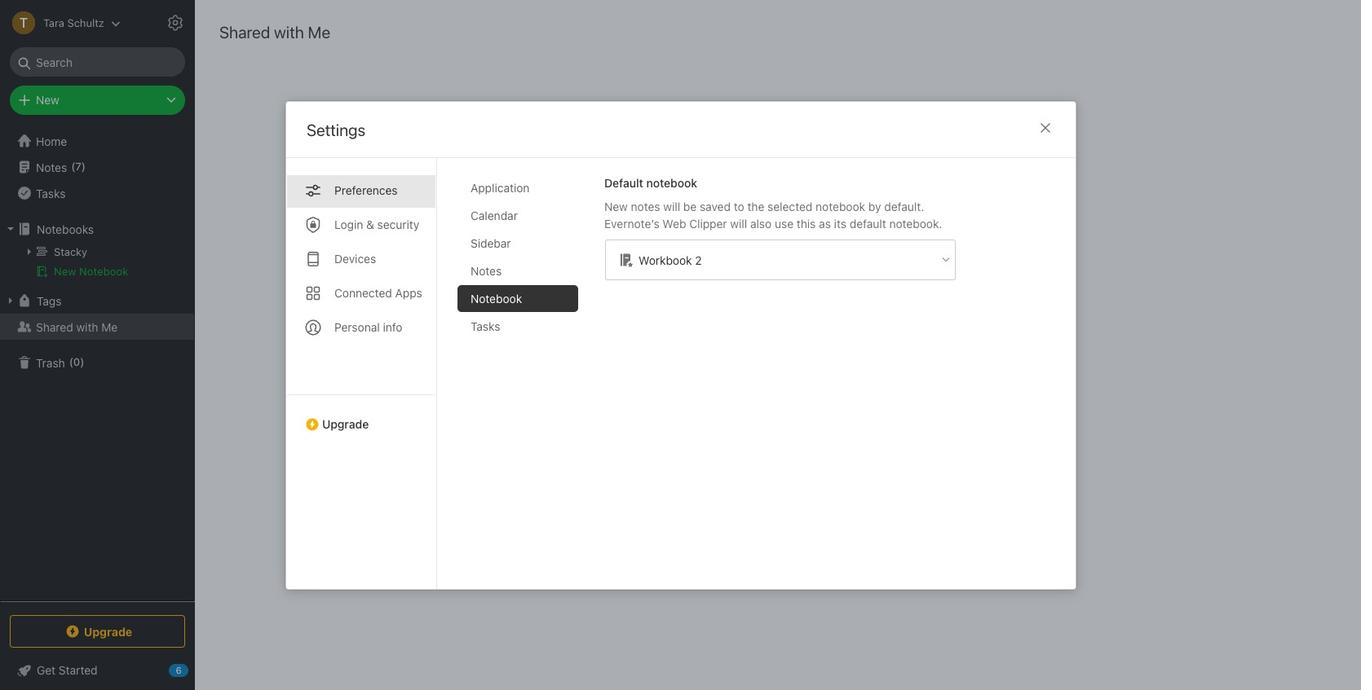 Task type: describe. For each thing, give the bounding box(es) containing it.
login
[[334, 217, 363, 231]]

notebook.
[[889, 217, 942, 230]]

me inside shared with me link
[[101, 320, 118, 334]]

be
[[683, 199, 696, 213]]

its
[[834, 217, 846, 230]]

connected
[[334, 286, 392, 300]]

settings image
[[166, 13, 185, 33]]

web
[[662, 217, 686, 230]]

selected
[[767, 199, 812, 213]]

close image
[[1036, 118, 1055, 137]]

by
[[868, 199, 881, 213]]

shared with me link
[[0, 314, 194, 340]]

personal
[[334, 320, 380, 334]]

( for trash
[[69, 356, 73, 369]]

0 horizontal spatial notebook
[[646, 176, 697, 190]]

notebook inside new notes will be saved to the selected notebook by default. evernote's web clipper will also use this as its default notebook.
[[815, 199, 865, 213]]

info
[[383, 320, 402, 334]]

tab list containing application
[[457, 174, 591, 589]]

new button
[[10, 86, 185, 115]]

evernote's
[[604, 217, 659, 230]]

new notebook button
[[0, 262, 194, 281]]

tags button
[[0, 288, 194, 314]]

new notes will be saved to the selected notebook by default. evernote's web clipper will also use this as its default notebook.
[[604, 199, 942, 230]]

login & security
[[334, 217, 419, 231]]

this
[[796, 217, 816, 230]]

0 vertical spatial with
[[274, 23, 304, 42]]

notebook inside button
[[79, 265, 128, 278]]

tags
[[37, 294, 62, 308]]

new for new
[[36, 93, 59, 107]]

security
[[377, 217, 419, 231]]

default notebook
[[604, 176, 697, 190]]

1 horizontal spatial will
[[730, 217, 747, 230]]

to
[[734, 199, 744, 213]]

connected apps
[[334, 286, 422, 300]]

the
[[747, 199, 764, 213]]

tasks inside tab
[[470, 319, 500, 333]]

application tab
[[457, 174, 578, 201]]

) for notes
[[81, 160, 86, 173]]

notes
[[631, 199, 660, 213]]

1 vertical spatial upgrade button
[[10, 616, 185, 649]]

default
[[604, 176, 643, 190]]

sidebar
[[470, 236, 511, 250]]

clipper
[[689, 217, 727, 230]]

home
[[36, 134, 67, 148]]

1 horizontal spatial shared with me
[[219, 23, 330, 42]]

Search text field
[[21, 47, 174, 77]]

notes tab
[[457, 257, 578, 284]]

tasks button
[[0, 180, 194, 206]]



Task type: vqa. For each thing, say whether or not it's contained in the screenshot.
you
no



Task type: locate. For each thing, give the bounding box(es) containing it.
7
[[75, 160, 81, 173]]

1 horizontal spatial with
[[274, 23, 304, 42]]

notes down sidebar
[[470, 264, 501, 278]]

0 vertical spatial me
[[308, 23, 330, 42]]

None search field
[[21, 47, 174, 77]]

) down home 'link'
[[81, 160, 86, 173]]

tab list
[[286, 158, 437, 589], [457, 174, 591, 589]]

with inside tree
[[76, 320, 98, 334]]

also
[[750, 217, 771, 230]]

expand notebooks image
[[4, 223, 17, 236]]

notebook up its
[[815, 199, 865, 213]]

trash
[[36, 356, 65, 370]]

upgrade button
[[286, 394, 436, 438], [10, 616, 185, 649]]

0 vertical spatial upgrade
[[322, 417, 369, 431]]

1 vertical spatial shared with me
[[36, 320, 118, 334]]

tasks down notebook tab
[[470, 319, 500, 333]]

( inside trash ( 0 )
[[69, 356, 73, 369]]

) for trash
[[80, 356, 84, 369]]

workbook 2
[[638, 253, 702, 267]]

notebook up tasks tab at the left of the page
[[470, 292, 522, 305]]

tasks
[[36, 186, 66, 200], [470, 319, 500, 333]]

1 horizontal spatial notes
[[470, 264, 501, 278]]

notes
[[36, 160, 67, 174], [470, 264, 501, 278]]

0 vertical spatial tasks
[[36, 186, 66, 200]]

( for notes
[[71, 160, 75, 173]]

new for new notebook
[[54, 265, 76, 278]]

new notebook
[[54, 265, 128, 278]]

) right the trash on the bottom of page
[[80, 356, 84, 369]]

default.
[[884, 199, 924, 213]]

( down home 'link'
[[71, 160, 75, 173]]

tasks down notes ( 7 )
[[36, 186, 66, 200]]

2
[[695, 253, 702, 267]]

apps
[[395, 286, 422, 300]]

0 horizontal spatial will
[[663, 199, 680, 213]]

0 horizontal spatial tasks
[[36, 186, 66, 200]]

tree
[[0, 128, 195, 601]]

1 vertical spatial me
[[101, 320, 118, 334]]

notebook up be
[[646, 176, 697, 190]]

0 vertical spatial new
[[36, 93, 59, 107]]

shared with me inside tree
[[36, 320, 118, 334]]

(
[[71, 160, 75, 173], [69, 356, 73, 369]]

( right the trash on the bottom of page
[[69, 356, 73, 369]]

settings
[[306, 120, 365, 139]]

0 horizontal spatial shared
[[36, 320, 73, 334]]

0
[[73, 356, 80, 369]]

Default notebook field
[[604, 239, 956, 281]]

new
[[36, 93, 59, 107], [604, 199, 628, 213], [54, 265, 76, 278]]

tasks inside 'button'
[[36, 186, 66, 200]]

notebook up 'tags' button
[[79, 265, 128, 278]]

me inside the shared with me element
[[308, 23, 330, 42]]

notebook
[[646, 176, 697, 190], [815, 199, 865, 213]]

shared with me
[[219, 23, 330, 42], [36, 320, 118, 334]]

shared
[[219, 23, 270, 42], [36, 320, 73, 334]]

0 horizontal spatial shared with me
[[36, 320, 118, 334]]

new notebook group
[[0, 242, 194, 288]]

will
[[663, 199, 680, 213], [730, 217, 747, 230]]

1 horizontal spatial me
[[308, 23, 330, 42]]

new inside popup button
[[36, 93, 59, 107]]

me
[[308, 23, 330, 42], [101, 320, 118, 334]]

new up tags
[[54, 265, 76, 278]]

1 horizontal spatial tasks
[[470, 319, 500, 333]]

notebooks
[[37, 222, 94, 236]]

saved
[[700, 199, 730, 213]]

notes inside tab
[[470, 264, 501, 278]]

1 horizontal spatial notebook
[[470, 292, 522, 305]]

2 vertical spatial new
[[54, 265, 76, 278]]

default
[[849, 217, 886, 230]]

notebook
[[79, 265, 128, 278], [470, 292, 522, 305]]

with
[[274, 23, 304, 42], [76, 320, 98, 334]]

1 vertical spatial tasks
[[470, 319, 500, 333]]

1 vertical spatial upgrade
[[84, 625, 132, 639]]

calendar
[[470, 208, 518, 222]]

0 vertical spatial notes
[[36, 160, 67, 174]]

notebook inside tab
[[470, 292, 522, 305]]

0 vertical spatial notebook
[[646, 176, 697, 190]]

1 vertical spatial new
[[604, 199, 628, 213]]

1 vertical spatial will
[[730, 217, 747, 230]]

shared inside shared with me link
[[36, 320, 73, 334]]

0 horizontal spatial notes
[[36, 160, 67, 174]]

will down to
[[730, 217, 747, 230]]

0 vertical spatial upgrade button
[[286, 394, 436, 438]]

calendar tab
[[457, 202, 578, 229]]

use
[[775, 217, 793, 230]]

notes inside notes ( 7 )
[[36, 160, 67, 174]]

tab list containing preferences
[[286, 158, 437, 589]]

shared right settings image
[[219, 23, 270, 42]]

expand tags image
[[4, 294, 17, 308]]

1 vertical spatial notebook
[[815, 199, 865, 213]]

1 vertical spatial (
[[69, 356, 73, 369]]

notes for notes
[[470, 264, 501, 278]]

0 vertical spatial )
[[81, 160, 86, 173]]

1 horizontal spatial shared
[[219, 23, 270, 42]]

1 vertical spatial with
[[76, 320, 98, 334]]

0 horizontal spatial tab list
[[286, 158, 437, 589]]

shared inside the shared with me element
[[219, 23, 270, 42]]

shared down tags
[[36, 320, 73, 334]]

0 horizontal spatial upgrade button
[[10, 616, 185, 649]]

new inside new notes will be saved to the selected notebook by default. evernote's web clipper will also use this as its default notebook.
[[604, 199, 628, 213]]

tasks tab
[[457, 313, 578, 340]]

new for new notes will be saved to the selected notebook by default. evernote's web clipper will also use this as its default notebook.
[[604, 199, 628, 213]]

will up web
[[663, 199, 680, 213]]

1 horizontal spatial upgrade
[[322, 417, 369, 431]]

)
[[81, 160, 86, 173], [80, 356, 84, 369]]

arrow image
[[23, 246, 36, 259]]

0 horizontal spatial notebook
[[79, 265, 128, 278]]

0 vertical spatial shared
[[219, 23, 270, 42]]

notes ( 7 )
[[36, 160, 86, 174]]

preferences
[[334, 183, 397, 197]]

1 vertical spatial )
[[80, 356, 84, 369]]

shared with me element
[[195, 0, 1361, 691]]

notes down 'home'
[[36, 160, 67, 174]]

as
[[819, 217, 831, 230]]

sidebar tab
[[457, 230, 578, 257]]

( inside notes ( 7 )
[[71, 160, 75, 173]]

personal info
[[334, 320, 402, 334]]

1 horizontal spatial tab list
[[457, 174, 591, 589]]

notebook tab
[[457, 285, 578, 312]]

new inside button
[[54, 265, 76, 278]]

application
[[470, 181, 529, 195]]

0 vertical spatial will
[[663, 199, 680, 213]]

0 horizontal spatial upgrade
[[84, 625, 132, 639]]

tree containing home
[[0, 128, 195, 601]]

) inside trash ( 0 )
[[80, 356, 84, 369]]

workbook
[[638, 253, 692, 267]]

1 vertical spatial shared
[[36, 320, 73, 334]]

home link
[[0, 128, 195, 154]]

new up evernote's
[[604, 199, 628, 213]]

1 vertical spatial notes
[[470, 264, 501, 278]]

devices
[[334, 252, 376, 266]]

trash ( 0 )
[[36, 356, 84, 370]]

new up 'home'
[[36, 93, 59, 107]]

&
[[366, 217, 374, 231]]

1 vertical spatial notebook
[[470, 292, 522, 305]]

notes for notes ( 7 )
[[36, 160, 67, 174]]

) inside notes ( 7 )
[[81, 160, 86, 173]]

0 vertical spatial shared with me
[[219, 23, 330, 42]]

0 horizontal spatial me
[[101, 320, 118, 334]]

0 horizontal spatial with
[[76, 320, 98, 334]]

0 vertical spatial (
[[71, 160, 75, 173]]

1 horizontal spatial notebook
[[815, 199, 865, 213]]

upgrade
[[322, 417, 369, 431], [84, 625, 132, 639]]

notebooks link
[[0, 216, 194, 242]]

0 vertical spatial notebook
[[79, 265, 128, 278]]

1 horizontal spatial upgrade button
[[286, 394, 436, 438]]



